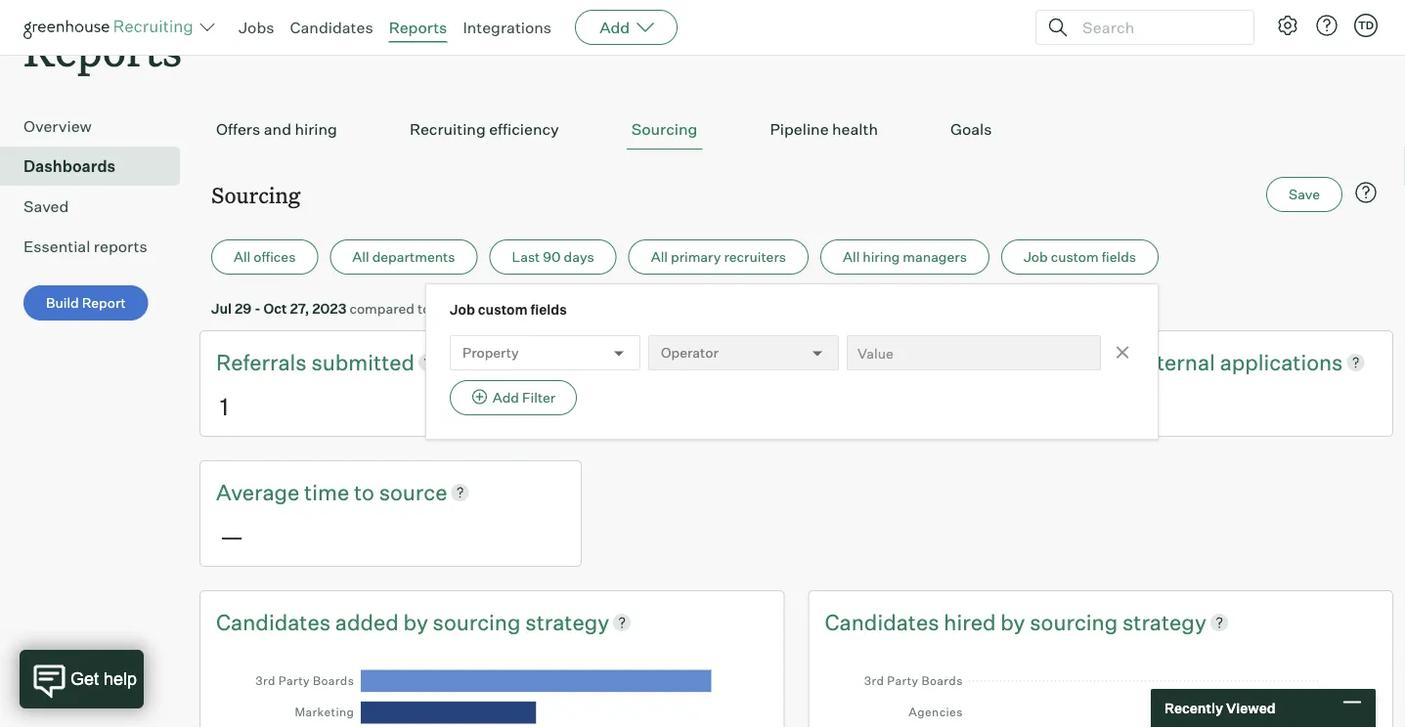 Task type: locate. For each thing, give the bounding box(es) containing it.
0 vertical spatial sourcing
[[632, 120, 698, 139]]

2 strategy link from the left
[[1123, 607, 1207, 637]]

departments
[[372, 249, 455, 266]]

td button
[[1351, 10, 1382, 41]]

recently viewed
[[1165, 700, 1276, 717]]

1 vertical spatial added link
[[335, 607, 404, 637]]

1 horizontal spatial -
[[482, 300, 488, 317]]

all left managers
[[843, 249, 860, 266]]

0 horizontal spatial strategy link
[[525, 607, 609, 637]]

sourcing button
[[627, 110, 703, 150]]

1 vertical spatial fields
[[531, 301, 567, 319]]

strategy link for candidates added by sourcing
[[525, 607, 609, 637]]

candidates right jobs link
[[290, 18, 373, 37]]

0 horizontal spatial strategy
[[525, 609, 609, 636]]

1 strategy link from the left
[[525, 607, 609, 637]]

2 2023 from the left
[[539, 300, 573, 317]]

add inside popup button
[[600, 18, 630, 37]]

1 horizontal spatial job
[[1024, 249, 1048, 266]]

number link
[[1028, 347, 1115, 378]]

added link
[[728, 347, 792, 378], [335, 607, 404, 637]]

1 jul from the left
[[211, 300, 232, 317]]

2023 right 28,
[[539, 300, 573, 317]]

of
[[1115, 349, 1134, 376]]

2 sourcing from the left
[[1030, 609, 1118, 636]]

candidates hired by sourcing
[[825, 609, 1123, 636]]

3 all from the left
[[651, 249, 668, 266]]

1 strategy from the left
[[525, 609, 609, 636]]

to
[[418, 300, 431, 317], [354, 479, 374, 506]]

all primary recruiters button
[[629, 240, 809, 275]]

- right the 30
[[482, 300, 488, 317]]

hiring left managers
[[863, 249, 900, 266]]

0 horizontal spatial sourcing
[[211, 180, 301, 209]]

integrations
[[463, 18, 552, 37]]

1 all from the left
[[234, 249, 251, 266]]

health
[[832, 120, 878, 139]]

0 horizontal spatial jul
[[211, 300, 232, 317]]

all left primary
[[651, 249, 668, 266]]

1 2023 from the left
[[312, 300, 347, 317]]

recruiting efficiency button
[[405, 110, 564, 150]]

build report
[[46, 295, 126, 312]]

2 by link from the left
[[1001, 607, 1030, 637]]

1 horizontal spatial hiring
[[863, 249, 900, 266]]

source link
[[379, 477, 447, 507]]

jul 29 - oct 27, 2023 compared to apr 30 - jul 28, 2023
[[211, 300, 573, 317]]

applications
[[1220, 349, 1343, 376]]

all for all offices
[[234, 249, 251, 266]]

average
[[216, 479, 300, 506]]

2 xychart image from the left
[[852, 656, 1350, 729]]

1 sourcing from the left
[[433, 609, 521, 636]]

hiring inside all hiring managers button
[[863, 249, 900, 266]]

sourcing link for candidates hired by sourcing
[[1030, 607, 1123, 637]]

1 sourcing link from the left
[[433, 607, 525, 637]]

primary
[[671, 249, 721, 266]]

add filter
[[493, 389, 556, 407]]

1 horizontal spatial added link
[[728, 347, 792, 378]]

1 horizontal spatial sourcing link
[[1030, 607, 1123, 637]]

0 horizontal spatial job
[[450, 301, 475, 319]]

saved
[[23, 197, 69, 216]]

2 all from the left
[[352, 249, 369, 266]]

- right 29
[[255, 300, 261, 317]]

1 vertical spatial job
[[450, 301, 475, 319]]

1 xychart image from the left
[[244, 656, 741, 729]]

add inside button
[[493, 389, 519, 407]]

tab list
[[211, 110, 1382, 150]]

0 horizontal spatial 2023
[[312, 300, 347, 317]]

reports up overview link
[[23, 21, 182, 78]]

1 horizontal spatial sourcing
[[1030, 609, 1118, 636]]

by for hired
[[1001, 609, 1025, 636]]

source
[[379, 479, 447, 506]]

number
[[1028, 349, 1110, 376]]

1 by link from the left
[[404, 607, 433, 637]]

0 horizontal spatial fields
[[531, 301, 567, 319]]

1 horizontal spatial 2023
[[539, 300, 573, 317]]

offers and hiring
[[216, 120, 337, 139]]

2 sourcing link from the left
[[1030, 607, 1123, 637]]

0 horizontal spatial job custom fields
[[450, 301, 567, 319]]

0 horizontal spatial by link
[[404, 607, 433, 637]]

goals
[[951, 120, 992, 139]]

0 vertical spatial fields
[[1102, 249, 1137, 266]]

0 horizontal spatial reports
[[23, 21, 182, 78]]

jul
[[211, 300, 232, 317], [491, 300, 512, 317]]

candidates for candidates hired by sourcing
[[825, 609, 939, 636]]

essential reports
[[23, 237, 147, 256]]

30
[[461, 300, 479, 317]]

1 horizontal spatial sourcing
[[632, 120, 698, 139]]

0 vertical spatial add
[[600, 18, 630, 37]]

1 vertical spatial custom
[[478, 301, 528, 319]]

-
[[255, 300, 261, 317], [482, 300, 488, 317]]

dashboards
[[23, 157, 115, 176]]

custom
[[1051, 249, 1099, 266], [478, 301, 528, 319]]

0 vertical spatial custom
[[1051, 249, 1099, 266]]

1 horizontal spatial custom
[[1051, 249, 1099, 266]]

all left offices
[[234, 249, 251, 266]]

jul left 29
[[211, 300, 232, 317]]

0 horizontal spatial add
[[493, 389, 519, 407]]

by link
[[404, 607, 433, 637], [1001, 607, 1030, 637]]

all left departments
[[352, 249, 369, 266]]

viewed
[[1226, 700, 1276, 717]]

1 horizontal spatial added
[[728, 349, 792, 376]]

0 horizontal spatial -
[[255, 300, 261, 317]]

last
[[512, 249, 540, 266]]

0 horizontal spatial by
[[404, 609, 428, 636]]

time
[[304, 479, 349, 506]]

xychart image
[[244, 656, 741, 729], [852, 656, 1350, 729]]

by
[[404, 609, 428, 636], [1001, 609, 1025, 636]]

0 horizontal spatial xychart image
[[244, 656, 741, 729]]

oct
[[264, 300, 287, 317]]

strategy link
[[525, 607, 609, 637], [1123, 607, 1207, 637]]

strategy link for candidates hired by sourcing
[[1123, 607, 1207, 637]]

sourcing
[[433, 609, 521, 636], [1030, 609, 1118, 636]]

dashboards link
[[23, 155, 172, 178]]

candidates link for candidates hired by sourcing
[[825, 607, 944, 637]]

2023
[[312, 300, 347, 317], [539, 300, 573, 317]]

hiring right and
[[295, 120, 337, 139]]

0 vertical spatial job custom fields
[[1024, 249, 1137, 266]]

0 horizontal spatial sourcing
[[433, 609, 521, 636]]

to right time
[[354, 479, 374, 506]]

1 horizontal spatial by
[[1001, 609, 1025, 636]]

all departments
[[352, 249, 455, 266]]

candidates left hired
[[825, 609, 939, 636]]

jobs link
[[239, 18, 274, 37]]

0 horizontal spatial sourcing link
[[433, 607, 525, 637]]

hired link
[[944, 607, 1001, 637]]

28,
[[515, 300, 536, 317]]

2023 right 27,
[[312, 300, 347, 317]]

all
[[234, 249, 251, 266], [352, 249, 369, 266], [651, 249, 668, 266], [843, 249, 860, 266]]

1 horizontal spatial fields
[[1102, 249, 1137, 266]]

2 by from the left
[[1001, 609, 1025, 636]]

all for all departments
[[352, 249, 369, 266]]

1 horizontal spatial xychart image
[[852, 656, 1350, 729]]

1 vertical spatial to
[[354, 479, 374, 506]]

sourcing
[[632, 120, 698, 139], [211, 180, 301, 209]]

1 horizontal spatial by link
[[1001, 607, 1030, 637]]

1 by from the left
[[404, 609, 428, 636]]

job custom fields button
[[1001, 240, 1159, 275]]

all inside 'button'
[[651, 249, 668, 266]]

1 horizontal spatial jul
[[491, 300, 512, 317]]

sourcing for candidates added by sourcing
[[433, 609, 521, 636]]

1 horizontal spatial add
[[600, 18, 630, 37]]

2 strategy from the left
[[1123, 609, 1207, 636]]

strategy for candidates hired by sourcing
[[1123, 609, 1207, 636]]

1 vertical spatial hiring
[[863, 249, 900, 266]]

0 vertical spatial hiring
[[295, 120, 337, 139]]

all inside button
[[234, 249, 251, 266]]

last 90 days
[[512, 249, 594, 266]]

saved link
[[23, 195, 172, 218]]

recruiting
[[410, 120, 486, 139]]

4 all from the left
[[843, 249, 860, 266]]

1 horizontal spatial strategy link
[[1123, 607, 1207, 637]]

jul left 28,
[[491, 300, 512, 317]]

all hiring managers
[[843, 249, 967, 266]]

referrals link
[[216, 347, 311, 378]]

by for added
[[404, 609, 428, 636]]

1 vertical spatial added
[[335, 609, 399, 636]]

overview link
[[23, 115, 172, 138]]

days
[[564, 249, 594, 266]]

1 horizontal spatial reports
[[389, 18, 447, 37]]

added
[[728, 349, 792, 376], [335, 609, 399, 636]]

0 vertical spatial job
[[1024, 249, 1048, 266]]

job custom fields inside button
[[1024, 249, 1137, 266]]

to left apr
[[418, 300, 431, 317]]

candidates for candidates
[[290, 18, 373, 37]]

1 horizontal spatial strategy
[[1123, 609, 1207, 636]]

xychart image for candidates added by sourcing
[[244, 656, 741, 729]]

0 horizontal spatial hiring
[[295, 120, 337, 139]]

candidates down —
[[216, 609, 331, 636]]

reports left the 'integrations' link
[[389, 18, 447, 37]]

1 horizontal spatial job custom fields
[[1024, 249, 1137, 266]]

0 vertical spatial to
[[418, 300, 431, 317]]

1 vertical spatial add
[[493, 389, 519, 407]]

candidates for candidates added by sourcing
[[216, 609, 331, 636]]

essential
[[23, 237, 90, 256]]

recently
[[1165, 700, 1224, 717]]

0 horizontal spatial custom
[[478, 301, 528, 319]]



Task type: describe. For each thing, give the bounding box(es) containing it.
recruiters
[[724, 249, 786, 266]]

job inside button
[[1024, 249, 1048, 266]]

efficiency
[[489, 120, 559, 139]]

filter
[[522, 389, 556, 407]]

xychart image for candidates hired by sourcing
[[852, 656, 1350, 729]]

essential reports link
[[23, 235, 172, 258]]

Search text field
[[1078, 13, 1236, 42]]

faq image
[[1355, 181, 1378, 205]]

td button
[[1355, 14, 1378, 37]]

submitted
[[311, 349, 415, 376]]

—
[[220, 522, 244, 551]]

report
[[82, 295, 126, 312]]

overview
[[23, 117, 92, 136]]

90
[[543, 249, 561, 266]]

2 jul from the left
[[491, 300, 512, 317]]

by link for hired
[[1001, 607, 1030, 637]]

fields inside button
[[1102, 249, 1137, 266]]

tab list containing offers and hiring
[[211, 110, 1382, 150]]

sourcing link for candidates added by sourcing
[[433, 607, 525, 637]]

Value text field
[[847, 336, 1101, 371]]

add filter button
[[450, 381, 577, 416]]

pipeline
[[770, 120, 829, 139]]

td
[[1358, 19, 1374, 32]]

build
[[46, 295, 79, 312]]

1
[[220, 392, 229, 421]]

0 vertical spatial added link
[[728, 347, 792, 378]]

by link for added
[[404, 607, 433, 637]]

save button
[[1267, 177, 1343, 212]]

offices
[[254, 249, 296, 266]]

referrals
[[216, 349, 311, 376]]

save
[[1289, 186, 1320, 203]]

add button
[[575, 10, 678, 45]]

jobs
[[239, 18, 274, 37]]

1 horizontal spatial to
[[418, 300, 431, 317]]

0 horizontal spatial to
[[354, 479, 374, 506]]

0 horizontal spatial added
[[335, 609, 399, 636]]

add for add
[[600, 18, 630, 37]]

apr
[[434, 300, 458, 317]]

internal
[[1139, 349, 1216, 376]]

all departments button
[[330, 240, 478, 275]]

29
[[235, 300, 252, 317]]

and
[[264, 120, 291, 139]]

pipeline health button
[[765, 110, 883, 150]]

strategy for candidates added by sourcing
[[525, 609, 609, 636]]

reports
[[94, 237, 147, 256]]

1 vertical spatial job custom fields
[[450, 301, 567, 319]]

number of internal
[[1028, 349, 1220, 376]]

prospects
[[622, 349, 728, 376]]

pipeline health
[[770, 120, 878, 139]]

goals button
[[946, 110, 997, 150]]

custom inside button
[[1051, 249, 1099, 266]]

reports link
[[389, 18, 447, 37]]

build report button
[[23, 286, 148, 321]]

integrations link
[[463, 18, 552, 37]]

hiring inside "offers and hiring" button
[[295, 120, 337, 139]]

all for all primary recruiters
[[651, 249, 668, 266]]

configure image
[[1276, 14, 1300, 37]]

submitted link
[[311, 347, 415, 378]]

time link
[[304, 477, 354, 507]]

27,
[[290, 300, 309, 317]]

recruiting efficiency
[[410, 120, 559, 139]]

prospects link
[[622, 347, 728, 378]]

sourcing for candidates hired by sourcing
[[1030, 609, 1118, 636]]

2 - from the left
[[482, 300, 488, 317]]

compared
[[350, 300, 415, 317]]

internal link
[[1139, 347, 1220, 378]]

all offices
[[234, 249, 296, 266]]

all offices button
[[211, 240, 318, 275]]

all for all hiring managers
[[843, 249, 860, 266]]

to link
[[354, 477, 379, 507]]

of link
[[1115, 347, 1139, 378]]

last 90 days button
[[489, 240, 617, 275]]

greenhouse recruiting image
[[23, 16, 200, 39]]

all primary recruiters
[[651, 249, 786, 266]]

offers
[[216, 120, 260, 139]]

applications link
[[1220, 347, 1343, 378]]

managers
[[903, 249, 967, 266]]

1 - from the left
[[255, 300, 261, 317]]

sourcing inside button
[[632, 120, 698, 139]]

average link
[[216, 477, 304, 507]]

offers and hiring button
[[211, 110, 342, 150]]

0 horizontal spatial added link
[[335, 607, 404, 637]]

0 vertical spatial added
[[728, 349, 792, 376]]

1 vertical spatial sourcing
[[211, 180, 301, 209]]

candidates added by sourcing
[[216, 609, 525, 636]]

property
[[463, 344, 519, 362]]

add for add filter
[[493, 389, 519, 407]]

hired
[[944, 609, 996, 636]]

all hiring managers button
[[821, 240, 990, 275]]

candidates link for candidates added by sourcing
[[216, 607, 335, 637]]



Task type: vqa. For each thing, say whether or not it's contained in the screenshot.
Application associated with Jane Davis
no



